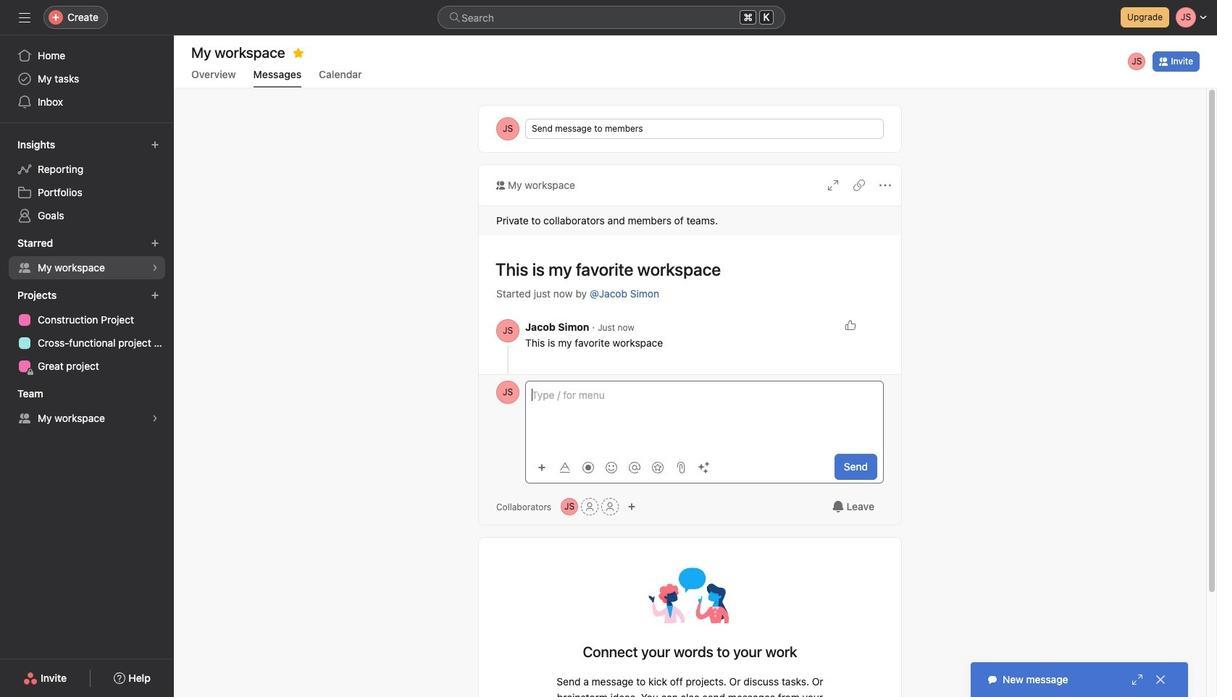 Task type: vqa. For each thing, say whether or not it's contained in the screenshot.
top 'No'
no



Task type: describe. For each thing, give the bounding box(es) containing it.
0 horizontal spatial add or remove collaborators image
[[561, 498, 578, 516]]

copy link image
[[854, 180, 865, 191]]

add items to starred image
[[151, 239, 159, 248]]

hide sidebar image
[[19, 12, 30, 23]]

projects element
[[0, 283, 174, 381]]

new insights image
[[151, 141, 159, 149]]

record a video image
[[583, 462, 594, 473]]

0 likes. click to like this message comment image
[[845, 320, 856, 331]]

Conversation Name text field
[[486, 253, 884, 286]]

global element
[[0, 36, 174, 122]]

formatting image
[[559, 462, 571, 473]]

insights element
[[0, 132, 174, 230]]

open user profile image
[[496, 320, 519, 343]]

ai assist options (upgrade) image
[[698, 462, 710, 473]]

more actions image
[[880, 180, 891, 191]]

teams element
[[0, 381, 174, 433]]

close image
[[1155, 675, 1167, 686]]

remove from starred image
[[293, 47, 304, 59]]

new project or portfolio image
[[151, 291, 159, 300]]

emoji image
[[606, 462, 617, 473]]

appreciations image
[[652, 462, 664, 473]]

1 horizontal spatial add or remove collaborators image
[[628, 503, 636, 512]]



Task type: locate. For each thing, give the bounding box(es) containing it.
Search tasks, projects, and more text field
[[438, 6, 785, 29]]

toolbar
[[532, 457, 717, 478]]

attach a file or paste an image image
[[675, 462, 687, 473]]

see details, my workspace image
[[151, 414, 159, 423]]

at mention image
[[629, 462, 640, 473]]

open user profile image
[[496, 381, 519, 404]]

add or remove collaborators image down at mention image
[[628, 503, 636, 512]]

insert an object image
[[538, 463, 546, 472]]

None field
[[438, 6, 785, 29]]

expand new message image
[[1132, 675, 1143, 686]]

starred element
[[0, 230, 174, 283]]

full screen image
[[827, 180, 839, 191]]

see details, my workspace image
[[151, 264, 159, 272]]

add or remove collaborators image
[[561, 498, 578, 516], [628, 503, 636, 512]]

add or remove collaborators image down formatting icon
[[561, 498, 578, 516]]



